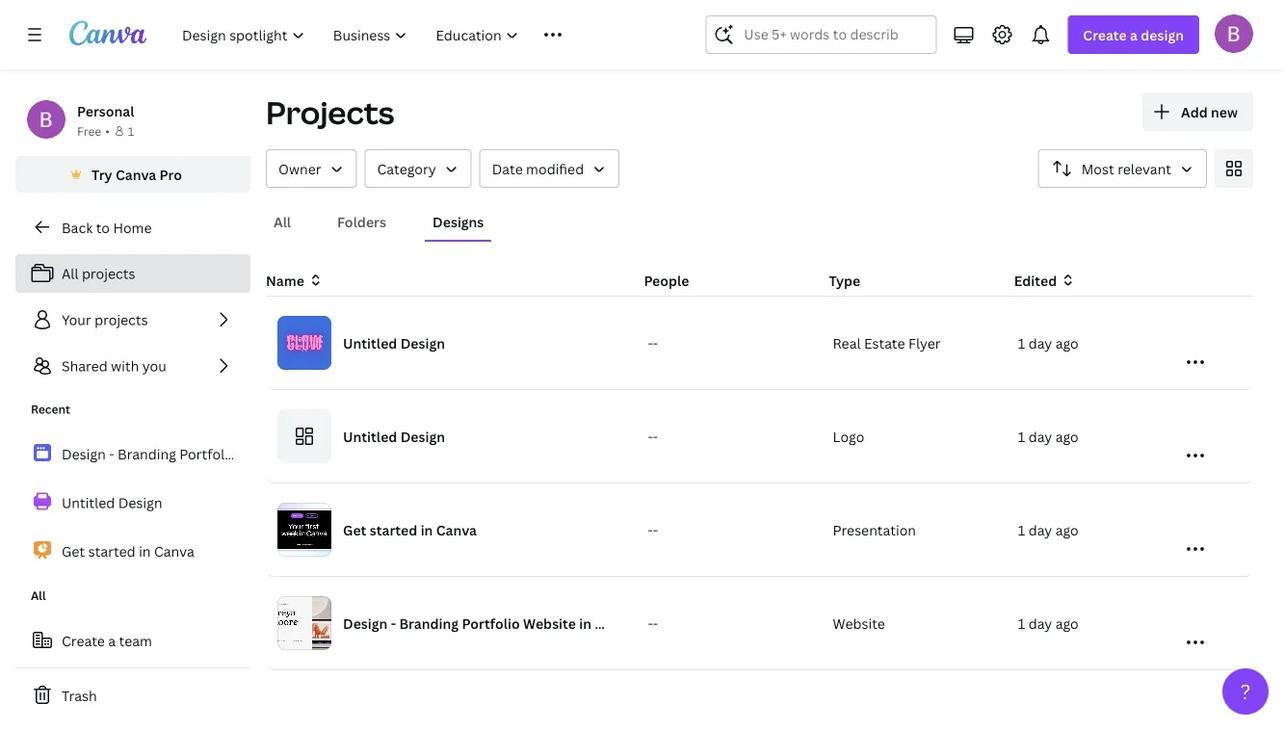 Task type: locate. For each thing, give the bounding box(es) containing it.
1 vertical spatial design
[[401, 427, 445, 446]]

0 vertical spatial in
[[421, 521, 433, 539]]

0 horizontal spatial in
[[139, 542, 151, 561]]

a left design
[[1130, 26, 1138, 44]]

1 vertical spatial create
[[62, 632, 105, 650]]

untitled design inside untitled design link
[[62, 494, 162, 512]]

untitled design
[[343, 334, 445, 352], [343, 427, 445, 446], [62, 494, 162, 512]]

create inside dropdown button
[[1084, 26, 1127, 44]]

untitled design for logo
[[343, 427, 445, 446]]

0 vertical spatial all
[[274, 212, 291, 231]]

2 horizontal spatial all
[[274, 212, 291, 231]]

create
[[1084, 26, 1127, 44], [62, 632, 105, 650]]

1 day ago for real estate flyer
[[1018, 334, 1079, 352]]

your projects
[[62, 311, 148, 329]]

0 vertical spatial projects
[[82, 265, 135, 283]]

1 vertical spatial list
[[15, 434, 251, 572]]

2 vertical spatial design
[[118, 494, 162, 512]]

top level navigation element
[[170, 15, 659, 54], [170, 15, 659, 54]]

untitled inside list
[[62, 494, 115, 512]]

ago
[[1056, 334, 1079, 352], [1056, 427, 1079, 446], [1056, 521, 1079, 539], [1056, 614, 1079, 633]]

3 ago from the top
[[1056, 521, 1079, 539]]

design
[[401, 334, 445, 352], [401, 427, 445, 446], [118, 494, 162, 512]]

1 vertical spatial untitled design
[[343, 427, 445, 446]]

name
[[266, 271, 304, 290]]

try canva pro button
[[15, 156, 251, 193]]

1 vertical spatial started
[[88, 542, 136, 561]]

0 horizontal spatial create
[[62, 632, 105, 650]]

2 vertical spatial untitled
[[62, 494, 115, 512]]

2 -- from the top
[[648, 427, 658, 446]]

all inside button
[[274, 212, 291, 231]]

a inside dropdown button
[[1130, 26, 1138, 44]]

3 day from the top
[[1029, 521, 1053, 539]]

1 day ago for website
[[1018, 614, 1079, 633]]

4 1 day ago from the top
[[1018, 614, 1079, 633]]

personal
[[77, 102, 134, 120]]

1 for real estate flyer
[[1018, 334, 1026, 352]]

all projects
[[62, 265, 135, 283]]

your projects link
[[15, 301, 251, 339]]

started
[[370, 521, 418, 539], [88, 542, 136, 561]]

0 vertical spatial list
[[15, 254, 251, 385]]

1 horizontal spatial all
[[62, 265, 79, 283]]

1 ago from the top
[[1056, 334, 1079, 352]]

canva
[[116, 165, 156, 184], [436, 521, 477, 539], [154, 542, 194, 561]]

0 horizontal spatial a
[[108, 632, 116, 650]]

1 1 day ago from the top
[[1018, 334, 1079, 352]]

?
[[1241, 678, 1251, 705]]

untitled for real estate flyer
[[343, 334, 397, 352]]

? button
[[1223, 669, 1269, 715]]

projects for your projects
[[95, 311, 148, 329]]

0 vertical spatial started
[[370, 521, 418, 539]]

day
[[1029, 334, 1053, 352], [1029, 427, 1053, 446], [1029, 521, 1053, 539], [1029, 614, 1053, 633]]

logo
[[833, 427, 865, 446]]

most
[[1082, 159, 1115, 178]]

projects for all projects
[[82, 265, 135, 283]]

folders button
[[330, 203, 394, 240]]

1 vertical spatial in
[[139, 542, 151, 561]]

Sort by button
[[1039, 149, 1207, 188]]

-
[[648, 334, 653, 352], [653, 334, 658, 352], [648, 427, 653, 446], [653, 427, 658, 446], [648, 521, 653, 539], [653, 521, 658, 539], [648, 614, 653, 633], [653, 614, 658, 633]]

a for team
[[108, 632, 116, 650]]

team
[[119, 632, 152, 650]]

Owner button
[[266, 149, 357, 188]]

0 vertical spatial untitled design
[[343, 334, 445, 352]]

projects
[[82, 265, 135, 283], [95, 311, 148, 329]]

back to home
[[62, 218, 152, 237]]

create left design
[[1084, 26, 1127, 44]]

owner
[[278, 159, 321, 178]]

get started in canva
[[343, 521, 477, 539], [62, 542, 194, 561]]

2 day from the top
[[1029, 427, 1053, 446]]

Category button
[[365, 149, 472, 188]]

create a design button
[[1068, 15, 1200, 54]]

1 vertical spatial all
[[62, 265, 79, 283]]

a left team
[[108, 632, 116, 650]]

1 vertical spatial a
[[108, 632, 116, 650]]

-- for logo
[[648, 427, 658, 446]]

type
[[829, 271, 861, 290]]

3 -- from the top
[[648, 521, 658, 539]]

free •
[[77, 123, 110, 139]]

pro
[[160, 165, 182, 184]]

list
[[15, 254, 251, 385], [15, 434, 251, 572]]

day for presentation
[[1029, 521, 1053, 539]]

1 vertical spatial projects
[[95, 311, 148, 329]]

1 for logo
[[1018, 427, 1026, 446]]

1 horizontal spatial in
[[421, 521, 433, 539]]

people
[[644, 271, 689, 290]]

projects right your
[[95, 311, 148, 329]]

None search field
[[706, 15, 937, 54]]

0 vertical spatial untitled
[[343, 334, 397, 352]]

0 horizontal spatial all
[[31, 588, 46, 604]]

your
[[62, 311, 91, 329]]

1 vertical spatial untitled
[[343, 427, 397, 446]]

0 vertical spatial canva
[[116, 165, 156, 184]]

1 vertical spatial get started in canva
[[62, 542, 194, 561]]

untitled for logo
[[343, 427, 397, 446]]

all inside list
[[62, 265, 79, 283]]

1 horizontal spatial a
[[1130, 26, 1138, 44]]

4 day from the top
[[1029, 614, 1053, 633]]

day for website
[[1029, 614, 1053, 633]]

real
[[833, 334, 861, 352]]

date modified
[[492, 159, 584, 178]]

0 vertical spatial get started in canva
[[343, 521, 477, 539]]

create for create a team
[[62, 632, 105, 650]]

1 day from the top
[[1029, 334, 1053, 352]]

a for design
[[1130, 26, 1138, 44]]

bob builder image
[[1215, 14, 1254, 53]]

4 ago from the top
[[1056, 614, 1079, 633]]

back
[[62, 218, 93, 237]]

1
[[128, 123, 134, 139], [1018, 334, 1026, 352], [1018, 427, 1026, 446], [1018, 521, 1026, 539], [1018, 614, 1026, 633]]

ago for logo
[[1056, 427, 1079, 446]]

1 day ago for presentation
[[1018, 521, 1079, 539]]

1 day ago
[[1018, 334, 1079, 352], [1018, 427, 1079, 446], [1018, 521, 1079, 539], [1018, 614, 1079, 633]]

0 vertical spatial design
[[401, 334, 445, 352]]

a
[[1130, 26, 1138, 44], [108, 632, 116, 650]]

0 horizontal spatial get
[[62, 542, 85, 561]]

0 vertical spatial get
[[343, 521, 367, 539]]

all for all button
[[274, 212, 291, 231]]

home
[[113, 218, 152, 237]]

a inside button
[[108, 632, 116, 650]]

--
[[648, 334, 658, 352], [648, 427, 658, 446], [648, 521, 658, 539], [648, 614, 658, 633]]

0 horizontal spatial get started in canva
[[62, 542, 194, 561]]

1 list from the top
[[15, 254, 251, 385]]

1 vertical spatial get
[[62, 542, 85, 561]]

create left team
[[62, 632, 105, 650]]

2 ago from the top
[[1056, 427, 1079, 446]]

edited
[[1014, 271, 1057, 290]]

1 -- from the top
[[648, 334, 658, 352]]

get inside list
[[62, 542, 85, 561]]

0 vertical spatial a
[[1130, 26, 1138, 44]]

create inside button
[[62, 632, 105, 650]]

4 -- from the top
[[648, 614, 658, 633]]

1 day ago for logo
[[1018, 427, 1079, 446]]

shared with you link
[[15, 347, 251, 385]]

in
[[421, 521, 433, 539], [139, 542, 151, 561]]

untitled
[[343, 334, 397, 352], [343, 427, 397, 446], [62, 494, 115, 512]]

get
[[343, 521, 367, 539], [62, 542, 85, 561]]

2 list from the top
[[15, 434, 251, 572]]

name button
[[266, 270, 324, 291]]

2 1 day ago from the top
[[1018, 427, 1079, 446]]

-- for real estate flyer
[[648, 334, 658, 352]]

2 vertical spatial untitled design
[[62, 494, 162, 512]]

1 horizontal spatial create
[[1084, 26, 1127, 44]]

all projects link
[[15, 254, 251, 293]]

to
[[96, 218, 110, 237]]

0 vertical spatial create
[[1084, 26, 1127, 44]]

estate
[[864, 334, 905, 352]]

3 1 day ago from the top
[[1018, 521, 1079, 539]]

all
[[274, 212, 291, 231], [62, 265, 79, 283], [31, 588, 46, 604]]

recent
[[31, 401, 70, 417]]

projects down back to home
[[82, 265, 135, 283]]



Task type: describe. For each thing, give the bounding box(es) containing it.
real estate flyer
[[833, 334, 941, 352]]

try canva pro
[[92, 165, 182, 184]]

add new button
[[1143, 93, 1254, 131]]

website
[[833, 614, 885, 633]]

1 horizontal spatial started
[[370, 521, 418, 539]]

designs button
[[425, 203, 492, 240]]

1 for website
[[1018, 614, 1026, 633]]

design
[[1141, 26, 1184, 44]]

relevant
[[1118, 159, 1172, 178]]

design for logo
[[401, 427, 445, 446]]

try
[[92, 165, 112, 184]]

modified
[[526, 159, 584, 178]]

create a team
[[62, 632, 152, 650]]

presentation
[[833, 521, 916, 539]]

all for all projects
[[62, 265, 79, 283]]

trash link
[[15, 676, 251, 715]]

folders
[[337, 212, 386, 231]]

add
[[1181, 103, 1208, 121]]

•
[[105, 123, 110, 139]]

back to home link
[[15, 208, 251, 247]]

create a team button
[[15, 622, 251, 660]]

2 vertical spatial canva
[[154, 542, 194, 561]]

add new
[[1181, 103, 1238, 121]]

Date modified button
[[480, 149, 620, 188]]

get started in canva link
[[15, 531, 251, 572]]

new
[[1211, 103, 1238, 121]]

1 horizontal spatial get started in canva
[[343, 521, 477, 539]]

create for create a design
[[1084, 26, 1127, 44]]

list containing untitled design
[[15, 434, 251, 572]]

-- for presentation
[[648, 521, 658, 539]]

you
[[142, 357, 166, 375]]

most relevant
[[1082, 159, 1172, 178]]

ago for real estate flyer
[[1056, 334, 1079, 352]]

canva inside button
[[116, 165, 156, 184]]

date
[[492, 159, 523, 178]]

flyer
[[909, 334, 941, 352]]

list containing all projects
[[15, 254, 251, 385]]

ago for presentation
[[1056, 521, 1079, 539]]

1 for presentation
[[1018, 521, 1026, 539]]

ago for website
[[1056, 614, 1079, 633]]

shared with you
[[62, 357, 166, 375]]

category
[[377, 159, 436, 178]]

untitled design link
[[15, 482, 251, 523]]

trash
[[62, 687, 97, 705]]

designs
[[433, 212, 484, 231]]

day for logo
[[1029, 427, 1053, 446]]

untitled design for real estate flyer
[[343, 334, 445, 352]]

get started in canva inside list
[[62, 542, 194, 561]]

1 horizontal spatial get
[[343, 521, 367, 539]]

free
[[77, 123, 101, 139]]

1 vertical spatial canva
[[436, 521, 477, 539]]

2 vertical spatial all
[[31, 588, 46, 604]]

day for real estate flyer
[[1029, 334, 1053, 352]]

shared
[[62, 357, 108, 375]]

0 horizontal spatial started
[[88, 542, 136, 561]]

edited button
[[1014, 270, 1184, 291]]

-- for website
[[648, 614, 658, 633]]

with
[[111, 357, 139, 375]]

design for real estate flyer
[[401, 334, 445, 352]]

projects
[[266, 92, 395, 133]]

Search search field
[[744, 16, 898, 53]]

all button
[[266, 203, 299, 240]]

design inside untitled design link
[[118, 494, 162, 512]]

create a design
[[1084, 26, 1184, 44]]



Task type: vqa. For each thing, say whether or not it's contained in the screenshot.
"Briefs" button
no



